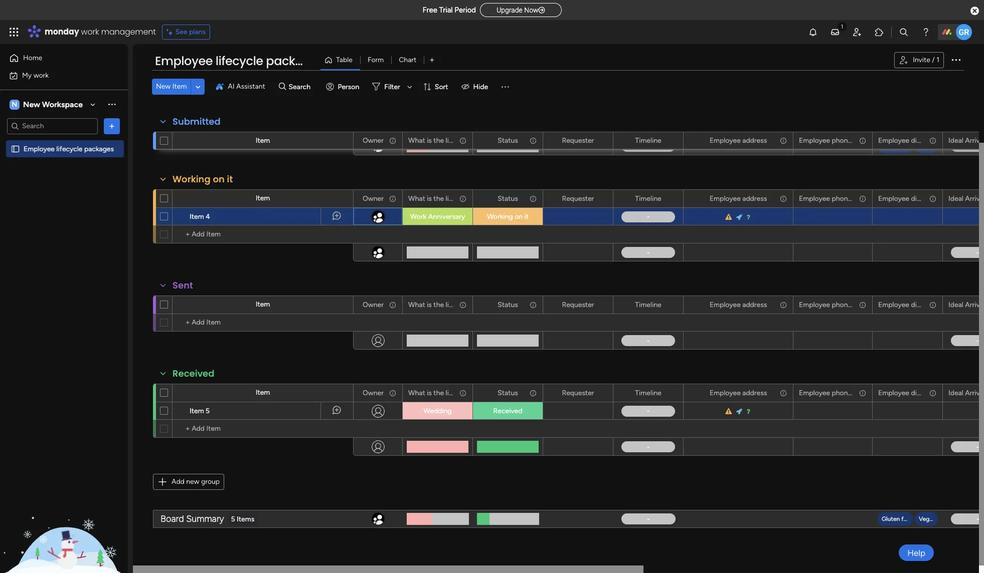 Task type: describe. For each thing, give the bounding box(es) containing it.
dapulse close image
[[971, 6, 979, 16]]

3 ideal arrival field from the top
[[946, 300, 984, 311]]

new for new item
[[156, 82, 171, 91]]

home button
[[6, 50, 108, 66]]

n
[[12, 100, 17, 109]]

new for new workspace
[[23, 100, 40, 109]]

1 horizontal spatial working on it
[[487, 213, 529, 221]]

help button
[[899, 545, 934, 562]]

address for fourth employee address "field" from the top
[[743, 389, 767, 398]]

2 number from the top
[[854, 194, 878, 203]]

3 employee phone number field from the top
[[797, 300, 878, 311]]

2 timeline from the top
[[635, 194, 661, 203]]

menu image
[[500, 82, 510, 92]]

event? for 1st what is the life event? field from the bottom
[[457, 389, 478, 398]]

summary
[[186, 514, 224, 525]]

plans
[[189, 28, 206, 36]]

3 dietary from the top
[[911, 301, 933, 309]]

column information image for 3rd employee dietary restriction field from the top of the page
[[929, 301, 937, 309]]

see plans button
[[162, 25, 210, 40]]

owner for third owner field from the bottom
[[363, 194, 384, 203]]

1 horizontal spatial working
[[487, 213, 513, 221]]

ai logo image
[[216, 83, 224, 91]]

1 status field from the top
[[495, 135, 521, 146]]

Search in workspace field
[[21, 120, 84, 132]]

4 phone from the top
[[832, 389, 852, 398]]

4 the from the top
[[434, 389, 444, 398]]

sort button
[[419, 79, 454, 95]]

table
[[336, 56, 353, 64]]

employee inside list box
[[24, 145, 55, 153]]

address for 2nd employee address "field" from the bottom
[[743, 301, 767, 309]]

workspace
[[42, 100, 83, 109]]

1 gluten free from the top
[[882, 143, 912, 150]]

invite
[[913, 56, 930, 64]]

3 status field from the top
[[495, 300, 521, 311]]

employee address for 2nd employee address "field" from the bottom
[[710, 301, 767, 309]]

2 gluten free from the top
[[882, 516, 912, 523]]

my
[[22, 71, 32, 80]]

chart
[[399, 56, 416, 64]]

1 employee phone number from the top
[[799, 136, 878, 145]]

4 ideal from the top
[[949, 389, 964, 398]]

rocket image
[[736, 214, 743, 221]]

add new group button
[[153, 475, 224, 491]]

wedding
[[424, 407, 452, 416]]

1 the from the top
[[434, 136, 444, 145]]

3 ideal arrival from the top
[[949, 301, 984, 309]]

home
[[23, 54, 42, 62]]

3 timeline field from the top
[[633, 300, 664, 311]]

1 owner field from the top
[[360, 135, 386, 146]]

person button
[[322, 79, 365, 95]]

address for second employee address "field" from the top
[[743, 194, 767, 203]]

2 what is the life event? field from the top
[[406, 193, 478, 204]]

sort
[[435, 83, 448, 91]]

question image
[[747, 409, 751, 415]]

1 vertical spatial received
[[493, 407, 522, 416]]

column information image for 4th status field from the top of the page
[[529, 390, 537, 398]]

4 ideal arrival field from the top
[[946, 388, 984, 399]]

invite / 1
[[913, 56, 940, 64]]

Employee lifecycle packages field
[[152, 53, 324, 70]]

4 employee phone number field from the top
[[797, 388, 878, 399]]

period
[[455, 6, 476, 15]]

ai
[[228, 82, 235, 91]]

2 + add item text field from the top
[[178, 317, 349, 329]]

items
[[237, 515, 254, 524]]

workspace image
[[10, 99, 20, 110]]

warning image for rocket icon
[[726, 214, 733, 221]]

1 employee address field from the top
[[707, 135, 770, 146]]

1 vertical spatial 5
[[231, 515, 235, 524]]

3 owner field from the top
[[360, 300, 386, 311]]

employee lifecycle packages inside list box
[[24, 145, 114, 153]]

employee address for first employee address "field"
[[710, 136, 767, 145]]

employee dietary restriction for 3rd employee dietary restriction field from the bottom
[[878, 194, 967, 203]]

what is the life event? for 2nd what is the life event? field from the bottom
[[408, 301, 478, 309]]

life for 2nd what is the life event? field from the bottom
[[446, 301, 455, 309]]

2 owner field from the top
[[360, 193, 386, 204]]

1 restriction from the top
[[935, 136, 967, 145]]

2 free from the top
[[902, 516, 912, 523]]

help
[[908, 549, 926, 559]]

status for 4th status field from the top of the page
[[498, 389, 518, 398]]

2 employee dietary restriction field from the top
[[876, 193, 967, 204]]

packages inside field
[[266, 53, 324, 69]]

board
[[161, 514, 184, 525]]

event? for second what is the life event? field from the top
[[457, 194, 478, 203]]

what is the life event? for 4th what is the life event? field from the bottom of the page
[[408, 136, 478, 145]]

select product image
[[9, 27, 19, 37]]

add
[[172, 478, 184, 487]]

2 employee address field from the top
[[707, 193, 770, 204]]

greg robinson image
[[956, 24, 972, 40]]

employee dietary restriction for 4th employee dietary restriction field from the bottom of the page
[[878, 136, 967, 145]]

4 timeline field from the top
[[633, 388, 664, 399]]

on inside field
[[213, 173, 225, 186]]

filter
[[384, 83, 400, 91]]

lottie animation element
[[0, 473, 128, 574]]

3 employee dietary restriction field from the top
[[876, 300, 967, 311]]

form button
[[360, 52, 391, 68]]

status for second status field from the bottom of the page
[[498, 301, 518, 309]]

1 number from the top
[[854, 136, 878, 145]]

3 employee phone number from the top
[[799, 301, 878, 309]]

3 timeline from the top
[[635, 301, 661, 309]]

assistant
[[236, 82, 265, 91]]

status for first status field
[[498, 136, 518, 145]]

question image
[[747, 214, 751, 221]]

see plans
[[175, 28, 206, 36]]

2 employee phone number from the top
[[799, 194, 878, 203]]

status for third status field from the bottom of the page
[[498, 194, 518, 203]]

workspace selection element
[[10, 99, 84, 111]]

person
[[338, 83, 359, 91]]

4 dietary from the top
[[911, 389, 933, 398]]

apps image
[[874, 27, 884, 37]]

employee lifecycle packages inside field
[[155, 53, 324, 69]]

column information image for 2nd what is the life event? field from the bottom
[[459, 301, 467, 309]]

is for second what is the life event? field from the top
[[427, 194, 432, 203]]

employee inside field
[[155, 53, 213, 69]]

3 phone from the top
[[832, 301, 852, 309]]

4 employee address field from the top
[[707, 388, 770, 399]]

requester for fourth requester field
[[562, 389, 594, 398]]

upgrade now
[[497, 6, 539, 14]]

see
[[175, 28, 187, 36]]

event? for 2nd what is the life event? field from the bottom
[[457, 301, 478, 309]]

arrival for 3rd the ideal arrival field from the top of the page
[[965, 301, 984, 309]]

1 employee phone number field from the top
[[797, 135, 878, 146]]

3 ideal from the top
[[949, 301, 964, 309]]

1 requester field from the top
[[560, 135, 597, 146]]

notifications image
[[808, 27, 818, 37]]

is for 2nd what is the life event? field from the bottom
[[427, 301, 432, 309]]

4 requester field from the top
[[560, 388, 597, 399]]

my work
[[22, 71, 49, 80]]

1 horizontal spatial it
[[524, 213, 529, 221]]

1 dietary from the top
[[911, 136, 933, 145]]

1 image
[[838, 21, 847, 32]]

1 timeline from the top
[[635, 136, 661, 145]]

what for 4th what is the life event? field from the bottom of the page
[[408, 136, 425, 145]]

4 status field from the top
[[495, 388, 521, 399]]

table button
[[321, 52, 360, 68]]

column information image for 4th what is the life event? field from the bottom of the page
[[459, 137, 467, 145]]

4 number from the top
[[854, 389, 878, 398]]

2 phone from the top
[[832, 194, 852, 203]]

now
[[524, 6, 539, 14]]

2 dietary from the top
[[911, 194, 933, 203]]



Task type: vqa. For each thing, say whether or not it's contained in the screenshot.
the Workspace icon to the left
no



Task type: locate. For each thing, give the bounding box(es) containing it.
3 what is the life event? field from the top
[[406, 300, 478, 311]]

1 horizontal spatial new
[[156, 82, 171, 91]]

received
[[173, 368, 215, 380], [493, 407, 522, 416]]

column information image for first employee address "field"
[[780, 137, 788, 145]]

1 vertical spatial + add item text field
[[178, 317, 349, 329]]

3 + add item text field from the top
[[178, 423, 349, 435]]

upgrade
[[497, 6, 523, 14]]

/
[[932, 56, 935, 64]]

employee lifecycle packages
[[155, 53, 324, 69], [24, 145, 114, 153]]

1 horizontal spatial work
[[81, 26, 99, 38]]

new
[[156, 82, 171, 91], [23, 100, 40, 109]]

public board image
[[11, 144, 20, 154]]

0 horizontal spatial received
[[173, 368, 215, 380]]

4 owner field from the top
[[360, 388, 386, 399]]

1 employee dietary restriction field from the top
[[876, 135, 967, 146]]

what for 1st what is the life event? field from the bottom
[[408, 389, 425, 398]]

ideal arrival
[[949, 136, 984, 145], [949, 194, 984, 203], [949, 301, 984, 309], [949, 389, 984, 398]]

what for second what is the life event? field from the top
[[408, 194, 425, 203]]

2 life from the top
[[446, 194, 455, 203]]

employee address
[[710, 136, 767, 145], [710, 194, 767, 203], [710, 301, 767, 309], [710, 389, 767, 398]]

0 vertical spatial employee lifecycle packages
[[155, 53, 324, 69]]

invite / 1 button
[[894, 52, 944, 68]]

my work button
[[6, 67, 108, 84]]

hide
[[473, 83, 488, 91]]

add view image
[[430, 56, 434, 64]]

2 owner from the top
[[363, 194, 384, 203]]

received inside field
[[173, 368, 215, 380]]

column information image for second owner field from the bottom of the page
[[389, 301, 397, 309]]

is
[[427, 136, 432, 145], [427, 194, 432, 203], [427, 301, 432, 309], [427, 389, 432, 398]]

4 employee phone number from the top
[[799, 389, 878, 398]]

monday work management
[[45, 26, 156, 38]]

1 what is the life event? field from the top
[[406, 135, 478, 146]]

work
[[81, 26, 99, 38], [33, 71, 49, 80]]

angle down image
[[196, 83, 200, 91]]

0 horizontal spatial it
[[227, 173, 233, 186]]

0 vertical spatial it
[[227, 173, 233, 186]]

3 status from the top
[[498, 301, 518, 309]]

anniversary
[[428, 213, 465, 221]]

3 is from the top
[[427, 301, 432, 309]]

3 address from the top
[[743, 301, 767, 309]]

0 vertical spatial gluten
[[882, 143, 900, 150]]

life
[[446, 136, 455, 145], [446, 194, 455, 203], [446, 301, 455, 309], [446, 389, 455, 398]]

2 ideal arrival from the top
[[949, 194, 984, 203]]

3 life from the top
[[446, 301, 455, 309]]

1 free from the top
[[902, 143, 912, 150]]

packages down workspace options icon
[[84, 145, 114, 153]]

3 the from the top
[[434, 301, 444, 309]]

employee address for fourth employee address "field" from the top
[[710, 389, 767, 398]]

1 vertical spatial free
[[902, 516, 912, 523]]

3 employee address field from the top
[[707, 300, 770, 311]]

1 vertical spatial gluten
[[882, 516, 900, 523]]

3 employee dietary restriction from the top
[[878, 301, 967, 309]]

group
[[201, 478, 220, 487]]

2 status field from the top
[[495, 193, 521, 204]]

Status field
[[495, 135, 521, 146], [495, 193, 521, 204], [495, 300, 521, 311], [495, 388, 521, 399]]

hide button
[[457, 79, 494, 95]]

owner for second owner field from the bottom of the page
[[363, 301, 384, 309]]

work right my
[[33, 71, 49, 80]]

0 horizontal spatial 5
[[206, 407, 210, 416]]

invite members image
[[852, 27, 862, 37]]

2 warning image from the top
[[726, 409, 733, 415]]

employee address for second employee address "field" from the top
[[710, 194, 767, 203]]

inbox image
[[830, 27, 840, 37]]

owner for fourth owner field from the top of the page
[[363, 389, 384, 398]]

ai assistant
[[228, 82, 265, 91]]

0 horizontal spatial work
[[33, 71, 49, 80]]

work
[[410, 213, 427, 221]]

free
[[423, 6, 437, 15]]

2 employee address from the top
[[710, 194, 767, 203]]

1 requester from the top
[[562, 136, 594, 145]]

warning image
[[726, 214, 733, 221], [726, 409, 733, 415]]

owner
[[363, 136, 384, 145], [363, 194, 384, 203], [363, 301, 384, 309], [363, 389, 384, 398]]

dietary
[[911, 136, 933, 145], [911, 194, 933, 203], [911, 301, 933, 309], [911, 389, 933, 398]]

work anniversary
[[410, 213, 465, 221]]

work for my
[[33, 71, 49, 80]]

the
[[434, 136, 444, 145], [434, 194, 444, 203], [434, 301, 444, 309], [434, 389, 444, 398]]

2 requester field from the top
[[560, 193, 597, 204]]

1 gluten from the top
[[882, 143, 900, 150]]

1 vertical spatial work
[[33, 71, 49, 80]]

0 vertical spatial on
[[213, 173, 225, 186]]

2 timeline field from the top
[[633, 193, 664, 204]]

0 vertical spatial free
[[902, 143, 912, 150]]

sent
[[173, 279, 193, 292]]

requester for second requester field from the bottom
[[562, 301, 594, 309]]

board summary
[[161, 514, 224, 525]]

0 vertical spatial lifecycle
[[216, 53, 263, 69]]

Employee dietary restriction field
[[876, 135, 967, 146], [876, 193, 967, 204], [876, 300, 967, 311], [876, 388, 967, 399]]

free trial period
[[423, 6, 476, 15]]

life for 1st what is the life event? field from the bottom
[[446, 389, 455, 398]]

rocket image
[[736, 409, 743, 415]]

Submitted field
[[170, 115, 223, 128]]

0 horizontal spatial lifecycle
[[56, 145, 82, 153]]

3 what is the life event? from the top
[[408, 301, 478, 309]]

2 employee phone number field from the top
[[797, 193, 878, 204]]

Search field
[[286, 80, 316, 94]]

0 vertical spatial vegan
[[919, 143, 936, 150]]

1 vegan from the top
[[919, 143, 936, 150]]

4 employee dietary restriction field from the top
[[876, 388, 967, 399]]

monday
[[45, 26, 79, 38]]

what
[[408, 136, 425, 145], [408, 194, 425, 203], [408, 301, 425, 309], [408, 389, 425, 398]]

2 ideal from the top
[[949, 194, 964, 203]]

1 employee address from the top
[[710, 136, 767, 145]]

phone
[[832, 136, 852, 145], [832, 194, 852, 203], [832, 301, 852, 309], [832, 389, 852, 398]]

lifecycle inside list box
[[56, 145, 82, 153]]

timeline
[[635, 136, 661, 145], [635, 194, 661, 203], [635, 301, 661, 309], [635, 389, 661, 398]]

Timeline field
[[633, 135, 664, 146], [633, 193, 664, 204], [633, 300, 664, 311], [633, 388, 664, 399]]

0 vertical spatial received
[[173, 368, 215, 380]]

4 life from the top
[[446, 389, 455, 398]]

free
[[902, 143, 912, 150], [902, 516, 912, 523]]

0 horizontal spatial on
[[213, 173, 225, 186]]

1 horizontal spatial lifecycle
[[216, 53, 263, 69]]

Ideal Arrival field
[[946, 135, 984, 146], [946, 193, 984, 204], [946, 300, 984, 311], [946, 388, 984, 399]]

4 employee address from the top
[[710, 389, 767, 398]]

form
[[368, 56, 384, 64]]

4 ideal arrival from the top
[[949, 389, 984, 398]]

1 address from the top
[[743, 136, 767, 145]]

trial
[[439, 6, 453, 15]]

new left 'angle down' icon
[[156, 82, 171, 91]]

column information image
[[529, 137, 537, 145], [859, 137, 867, 145], [929, 137, 937, 145], [389, 195, 397, 203], [529, 195, 537, 203], [780, 195, 788, 203], [859, 195, 867, 203], [929, 195, 937, 203], [529, 301, 537, 309], [859, 301, 867, 309], [389, 390, 397, 398], [459, 390, 467, 398], [780, 390, 788, 398], [859, 390, 867, 398], [929, 390, 937, 398]]

1 employee dietary restriction from the top
[[878, 136, 967, 145]]

1 horizontal spatial employee lifecycle packages
[[155, 53, 324, 69]]

what is the life event? for 1st what is the life event? field from the bottom
[[408, 389, 478, 398]]

arrival for 4th the ideal arrival field from the top of the page
[[965, 389, 984, 398]]

0 vertical spatial + add item text field
[[178, 229, 349, 241]]

requester for 3rd requester field from the bottom of the page
[[562, 194, 594, 203]]

1 horizontal spatial 5
[[231, 515, 235, 524]]

3 number from the top
[[854, 301, 878, 309]]

Received field
[[170, 368, 217, 381]]

2 status from the top
[[498, 194, 518, 203]]

1 horizontal spatial on
[[515, 213, 523, 221]]

item inside button
[[172, 82, 187, 91]]

event? for 4th what is the life event? field from the bottom of the page
[[457, 136, 478, 145]]

0 vertical spatial packages
[[266, 53, 324, 69]]

employee dietary restriction for 4th employee dietary restriction field from the top of the page
[[878, 389, 967, 398]]

what for 2nd what is the life event? field from the bottom
[[408, 301, 425, 309]]

Owner field
[[360, 135, 386, 146], [360, 193, 386, 204], [360, 300, 386, 311], [360, 388, 386, 399]]

4 timeline from the top
[[635, 389, 661, 398]]

Sent field
[[170, 279, 196, 292]]

1 phone from the top
[[832, 136, 852, 145]]

lifecycle down search in workspace field
[[56, 145, 82, 153]]

packages inside list box
[[84, 145, 114, 153]]

2 gluten from the top
[[882, 516, 900, 523]]

arrival for first the ideal arrival field
[[965, 136, 984, 145]]

work right monday
[[81, 26, 99, 38]]

packages up search field
[[266, 53, 324, 69]]

work inside button
[[33, 71, 49, 80]]

column information image for second what is the life event? field from the top
[[459, 195, 467, 203]]

what is the life event? for second what is the life event? field from the top
[[408, 194, 478, 203]]

gluten free
[[882, 143, 912, 150], [882, 516, 912, 523]]

2 ideal arrival field from the top
[[946, 193, 984, 204]]

status
[[498, 136, 518, 145], [498, 194, 518, 203], [498, 301, 518, 309], [498, 389, 518, 398]]

ai assistant button
[[212, 79, 269, 95]]

0 vertical spatial 5
[[206, 407, 210, 416]]

3 requester field from the top
[[560, 300, 597, 311]]

Employee phone number field
[[797, 135, 878, 146], [797, 193, 878, 204], [797, 300, 878, 311], [797, 388, 878, 399]]

column information image
[[389, 137, 397, 145], [459, 137, 467, 145], [780, 137, 788, 145], [459, 195, 467, 203], [389, 301, 397, 309], [459, 301, 467, 309], [780, 301, 788, 309], [929, 301, 937, 309], [529, 390, 537, 398]]

lifecycle
[[216, 53, 263, 69], [56, 145, 82, 153]]

1 vertical spatial working
[[487, 213, 513, 221]]

working
[[173, 173, 211, 186], [487, 213, 513, 221]]

chart button
[[391, 52, 424, 68]]

1 horizontal spatial packages
[[266, 53, 324, 69]]

item
[[172, 82, 187, 91], [256, 136, 270, 145], [256, 194, 270, 203], [190, 213, 204, 221], [256, 300, 270, 309], [256, 389, 270, 397], [190, 407, 204, 416]]

on
[[213, 173, 225, 186], [515, 213, 523, 221]]

item 5
[[190, 407, 210, 416]]

0 vertical spatial work
[[81, 26, 99, 38]]

dapulse rightstroke image
[[539, 7, 545, 14]]

new item button
[[152, 79, 191, 95]]

new inside button
[[156, 82, 171, 91]]

warning image for rocket image
[[726, 409, 733, 415]]

what is the life event?
[[408, 136, 478, 145], [408, 194, 478, 203], [408, 301, 478, 309], [408, 389, 478, 398]]

ideal
[[949, 136, 964, 145], [949, 194, 964, 203], [949, 301, 964, 309], [949, 389, 964, 398]]

2 what is the life event? from the top
[[408, 194, 478, 203]]

4 address from the top
[[743, 389, 767, 398]]

What is the life event? field
[[406, 135, 478, 146], [406, 193, 478, 204], [406, 300, 478, 311], [406, 388, 478, 399]]

is for 4th what is the life event? field from the bottom of the page
[[427, 136, 432, 145]]

upgrade now link
[[480, 3, 562, 17]]

1 vertical spatial packages
[[84, 145, 114, 153]]

v2 search image
[[279, 81, 286, 92]]

1 owner from the top
[[363, 136, 384, 145]]

lifecycle inside field
[[216, 53, 263, 69]]

1 status from the top
[[498, 136, 518, 145]]

1 what from the top
[[408, 136, 425, 145]]

employee dietary restriction for 3rd employee dietary restriction field from the top of the page
[[878, 301, 967, 309]]

packages
[[266, 53, 324, 69], [84, 145, 114, 153]]

4 what is the life event? field from the top
[[406, 388, 478, 399]]

new workspace
[[23, 100, 83, 109]]

arrival
[[965, 136, 984, 145], [965, 194, 984, 203], [965, 301, 984, 309], [965, 389, 984, 398]]

working on it
[[173, 173, 233, 186], [487, 213, 529, 221]]

Working on it field
[[170, 173, 235, 186]]

life for 4th what is the life event? field from the bottom of the page
[[446, 136, 455, 145]]

1 vertical spatial employee lifecycle packages
[[24, 145, 114, 153]]

2 vegan from the top
[[919, 516, 936, 523]]

new item
[[156, 82, 187, 91]]

1 + add item text field from the top
[[178, 229, 349, 241]]

options image
[[950, 54, 962, 66], [388, 132, 395, 149], [529, 132, 536, 149], [599, 132, 606, 149], [529, 190, 536, 207], [599, 190, 606, 207], [779, 190, 786, 207], [529, 297, 536, 314], [929, 297, 936, 314], [388, 385, 395, 402], [458, 385, 466, 402], [599, 385, 606, 402], [779, 385, 786, 402], [858, 385, 865, 402]]

work for monday
[[81, 26, 99, 38]]

number
[[854, 136, 878, 145], [854, 194, 878, 203], [854, 301, 878, 309], [854, 389, 878, 398]]

3 event? from the top
[[457, 301, 478, 309]]

2 event? from the top
[[457, 194, 478, 203]]

add new group
[[172, 478, 220, 487]]

gluten
[[882, 143, 900, 150], [882, 516, 900, 523]]

1 vertical spatial on
[[515, 213, 523, 221]]

owner for 1st owner field from the top
[[363, 136, 384, 145]]

5
[[206, 407, 210, 416], [231, 515, 235, 524]]

working inside field
[[173, 173, 211, 186]]

address for first employee address "field"
[[743, 136, 767, 145]]

requester
[[562, 136, 594, 145], [562, 194, 594, 203], [562, 301, 594, 309], [562, 389, 594, 398]]

0 horizontal spatial new
[[23, 100, 40, 109]]

1 is from the top
[[427, 136, 432, 145]]

1 vertical spatial vegan
[[919, 516, 936, 523]]

Employee address field
[[707, 135, 770, 146], [707, 193, 770, 204], [707, 300, 770, 311], [707, 388, 770, 399]]

2 vertical spatial + add item text field
[[178, 423, 349, 435]]

0 vertical spatial working on it
[[173, 173, 233, 186]]

lottie animation image
[[0, 473, 128, 574]]

warning image left rocket icon
[[726, 214, 733, 221]]

1 warning image from the top
[[726, 214, 733, 221]]

0 vertical spatial warning image
[[726, 214, 733, 221]]

4 what is the life event? from the top
[[408, 389, 478, 398]]

2 restriction from the top
[[935, 194, 967, 203]]

management
[[101, 26, 156, 38]]

1 vertical spatial new
[[23, 100, 40, 109]]

3 restriction from the top
[[935, 301, 967, 309]]

employee dietary restriction
[[878, 136, 967, 145], [878, 194, 967, 203], [878, 301, 967, 309], [878, 389, 967, 398]]

5 items
[[231, 515, 254, 524]]

submitted
[[173, 115, 221, 128]]

+ Add Item text field
[[178, 229, 349, 241], [178, 317, 349, 329], [178, 423, 349, 435]]

0 horizontal spatial employee lifecycle packages
[[24, 145, 114, 153]]

workspace options image
[[107, 99, 117, 109]]

new right n
[[23, 100, 40, 109]]

life for second what is the life event? field from the top
[[446, 194, 455, 203]]

help image
[[921, 27, 931, 37]]

4 arrival from the top
[[965, 389, 984, 398]]

1 timeline field from the top
[[633, 135, 664, 146]]

option
[[0, 140, 128, 142]]

4
[[206, 213, 210, 221]]

0 horizontal spatial packages
[[84, 145, 114, 153]]

column information image for 1st owner field from the top
[[389, 137, 397, 145]]

1 vertical spatial gluten free
[[882, 516, 912, 523]]

4 event? from the top
[[457, 389, 478, 398]]

Requester field
[[560, 135, 597, 146], [560, 193, 597, 204], [560, 300, 597, 311], [560, 388, 597, 399]]

4 restriction from the top
[[935, 389, 967, 398]]

arrival for second the ideal arrival field from the top
[[965, 194, 984, 203]]

1 ideal from the top
[[949, 136, 964, 145]]

1 vertical spatial warning image
[[726, 409, 733, 415]]

4 employee dietary restriction from the top
[[878, 389, 967, 398]]

4 is from the top
[[427, 389, 432, 398]]

warning image left rocket image
[[726, 409, 733, 415]]

item 4
[[190, 213, 210, 221]]

it
[[227, 173, 233, 186], [524, 213, 529, 221]]

address
[[743, 136, 767, 145], [743, 194, 767, 203], [743, 301, 767, 309], [743, 389, 767, 398]]

1 ideal arrival from the top
[[949, 136, 984, 145]]

employee lifecycle packages list box
[[0, 138, 128, 293]]

2 the from the top
[[434, 194, 444, 203]]

1 vertical spatial it
[[524, 213, 529, 221]]

0 vertical spatial working
[[173, 173, 211, 186]]

1 horizontal spatial received
[[493, 407, 522, 416]]

column information image for 2nd employee address "field" from the bottom
[[780, 301, 788, 309]]

5 down received field
[[206, 407, 210, 416]]

3 owner from the top
[[363, 301, 384, 309]]

requester for fourth requester field from the bottom
[[562, 136, 594, 145]]

1 vertical spatial working on it
[[487, 213, 529, 221]]

1 life from the top
[[446, 136, 455, 145]]

event?
[[457, 136, 478, 145], [457, 194, 478, 203], [457, 301, 478, 309], [457, 389, 478, 398]]

2 address from the top
[[743, 194, 767, 203]]

1 ideal arrival field from the top
[[946, 135, 984, 146]]

lifecycle up ai assistant button
[[216, 53, 263, 69]]

filter button
[[368, 79, 416, 95]]

0 vertical spatial gluten free
[[882, 143, 912, 150]]

employee lifecycle packages up ai assistant button
[[155, 53, 324, 69]]

working on it inside field
[[173, 173, 233, 186]]

0 horizontal spatial working on it
[[173, 173, 233, 186]]

it inside working on it field
[[227, 173, 233, 186]]

5 left items
[[231, 515, 235, 524]]

1
[[937, 56, 940, 64]]

4 owner from the top
[[363, 389, 384, 398]]

4 what from the top
[[408, 389, 425, 398]]

1 vertical spatial lifecycle
[[56, 145, 82, 153]]

employee lifecycle packages down search in workspace field
[[24, 145, 114, 153]]

new inside workspace selection element
[[23, 100, 40, 109]]

1 what is the life event? from the top
[[408, 136, 478, 145]]

search everything image
[[899, 27, 909, 37]]

new
[[186, 478, 199, 487]]

1 event? from the top
[[457, 136, 478, 145]]

3 requester from the top
[[562, 301, 594, 309]]

0 horizontal spatial working
[[173, 173, 211, 186]]

arrow down image
[[404, 81, 416, 93]]

0 vertical spatial new
[[156, 82, 171, 91]]

is for 1st what is the life event? field from the bottom
[[427, 389, 432, 398]]

options image
[[107, 121, 117, 131], [458, 132, 466, 149], [779, 132, 786, 149], [858, 132, 865, 149], [929, 132, 936, 149], [388, 190, 395, 207], [458, 190, 466, 207], [858, 190, 865, 207], [929, 191, 936, 207], [388, 297, 395, 314], [458, 297, 466, 314], [599, 297, 606, 314], [779, 297, 786, 314], [858, 297, 865, 314], [529, 385, 536, 402], [929, 385, 936, 402]]



